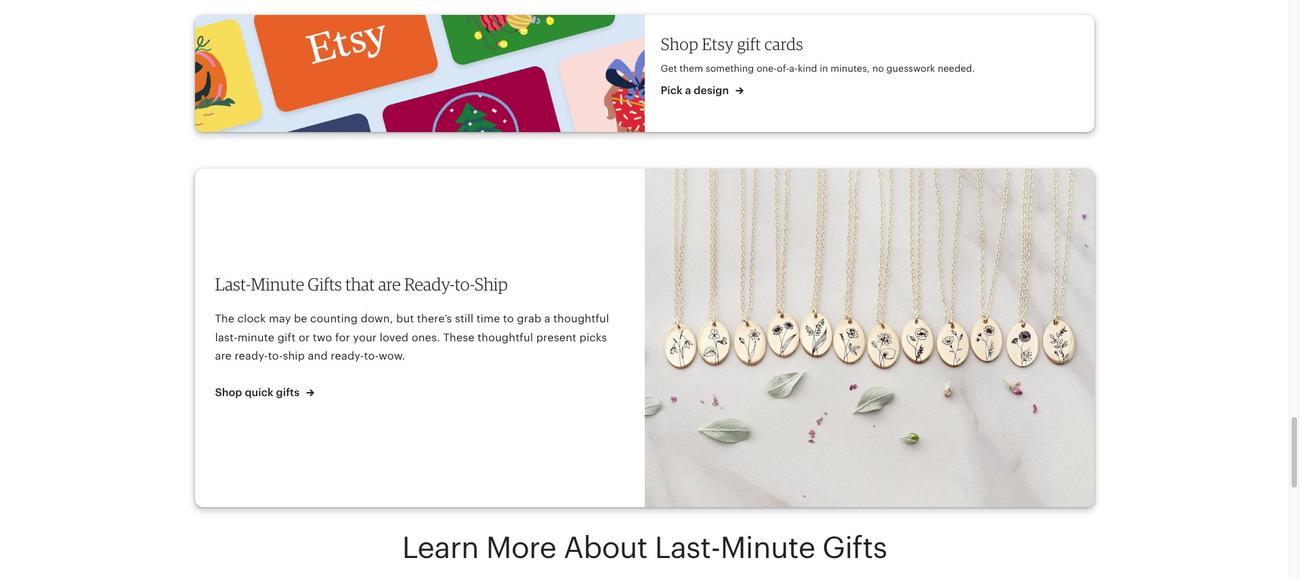 Task type: vqa. For each thing, say whether or not it's contained in the screenshot.
top Gifts
yes



Task type: locate. For each thing, give the bounding box(es) containing it.
to
[[503, 313, 514, 325]]

something
[[706, 63, 754, 74]]

a-
[[789, 63, 798, 74]]

clock
[[238, 313, 266, 325]]

0 horizontal spatial to-
[[268, 349, 283, 362]]

gift up one-
[[737, 34, 761, 54]]

gift
[[737, 34, 761, 54], [278, 331, 296, 344]]

thoughtful
[[554, 313, 609, 325], [478, 331, 533, 344]]

ship
[[475, 274, 508, 295]]

shop
[[661, 34, 699, 54], [215, 386, 242, 399]]

counting
[[310, 313, 358, 325]]

ship
[[283, 349, 305, 362]]

0 vertical spatial are
[[378, 274, 401, 295]]

ready-
[[235, 349, 268, 362], [331, 349, 364, 362]]

quick
[[245, 386, 274, 399]]

1 horizontal spatial thoughtful
[[554, 313, 609, 325]]

to- down minute
[[268, 349, 283, 362]]

0 horizontal spatial last-
[[215, 274, 251, 295]]

1 vertical spatial a
[[544, 313, 551, 325]]

your
[[353, 331, 377, 344]]

1 horizontal spatial minute
[[720, 531, 815, 565]]

needed.
[[938, 63, 975, 74]]

0 vertical spatial thoughtful
[[554, 313, 609, 325]]

to-
[[455, 274, 475, 295], [268, 349, 283, 362], [364, 349, 379, 362]]

1 vertical spatial minute
[[720, 531, 815, 565]]

minute
[[251, 274, 304, 295], [720, 531, 815, 565]]

of-
[[777, 63, 790, 74]]

0 horizontal spatial thoughtful
[[478, 331, 533, 344]]

cards
[[765, 34, 803, 54]]

shop quick gifts image
[[645, 169, 1094, 507]]

last-minute gifts that are ready-to-ship
[[215, 274, 508, 295]]

0 horizontal spatial are
[[215, 349, 232, 362]]

thoughtful up picks
[[554, 313, 609, 325]]

are
[[378, 274, 401, 295], [215, 349, 232, 362]]

1 vertical spatial are
[[215, 349, 232, 362]]

learn
[[402, 531, 479, 565]]

thoughtful down to
[[478, 331, 533, 344]]

to- down your
[[364, 349, 379, 362]]

ready- down minute
[[235, 349, 268, 362]]

them
[[680, 63, 703, 74]]

ready- down the for
[[331, 349, 364, 362]]

0 vertical spatial shop
[[661, 34, 699, 54]]

0 vertical spatial last-
[[215, 274, 251, 295]]

0 horizontal spatial gifts
[[308, 274, 342, 295]]

the
[[215, 313, 235, 325]]

0 vertical spatial a
[[685, 84, 691, 97]]

0 vertical spatial minute
[[251, 274, 304, 295]]

shop left quick
[[215, 386, 242, 399]]

time
[[477, 313, 500, 325]]

1 vertical spatial gift
[[278, 331, 296, 344]]

1 vertical spatial shop
[[215, 386, 242, 399]]

a right pick at the right top of the page
[[685, 84, 691, 97]]

1 ready- from the left
[[235, 349, 268, 362]]

1 horizontal spatial ready-
[[331, 349, 364, 362]]

are down last-
[[215, 349, 232, 362]]

a
[[685, 84, 691, 97], [544, 313, 551, 325]]

design
[[694, 84, 729, 97]]

still
[[455, 313, 474, 325]]

guesswork
[[887, 63, 935, 74]]

are right that at the left
[[378, 274, 401, 295]]

gift left or
[[278, 331, 296, 344]]

a right the grab
[[544, 313, 551, 325]]

1 horizontal spatial gift
[[737, 34, 761, 54]]

shop quick gifts link
[[215, 385, 314, 401]]

be
[[294, 313, 307, 325]]

gifts
[[308, 274, 342, 295], [823, 531, 887, 565]]

0 horizontal spatial shop
[[215, 386, 242, 399]]

0 horizontal spatial ready-
[[235, 349, 268, 362]]

to- up the still
[[455, 274, 475, 295]]

etsy
[[702, 34, 734, 54]]

1 vertical spatial thoughtful
[[478, 331, 533, 344]]

1 horizontal spatial a
[[685, 84, 691, 97]]

shop quick gifts
[[215, 386, 302, 399]]

last-
[[215, 274, 251, 295], [655, 531, 721, 565]]

2 horizontal spatial to-
[[455, 274, 475, 295]]

in
[[820, 63, 828, 74]]

0 horizontal spatial gift
[[278, 331, 296, 344]]

0 horizontal spatial minute
[[251, 274, 304, 295]]

1 vertical spatial gifts
[[823, 531, 887, 565]]

ones.
[[412, 331, 440, 344]]

1 vertical spatial last-
[[655, 531, 721, 565]]

pick a design
[[661, 84, 732, 97]]

and
[[308, 349, 328, 362]]

1 horizontal spatial gifts
[[823, 531, 887, 565]]

a inside the clock may be counting down, but there's still time to grab a thoughtful last-minute gift or two for your loved ones. these thoughtful present picks are ready-to-ship and ready-to-wow.
[[544, 313, 551, 325]]

shop up get
[[661, 34, 699, 54]]

one-
[[757, 63, 777, 74]]

or
[[299, 331, 310, 344]]

gift inside the clock may be counting down, but there's still time to grab a thoughtful last-minute gift or two for your loved ones. these thoughtful present picks are ready-to-ship and ready-to-wow.
[[278, 331, 296, 344]]

0 horizontal spatial a
[[544, 313, 551, 325]]

1 horizontal spatial shop
[[661, 34, 699, 54]]

wow.
[[379, 349, 405, 362]]



Task type: describe. For each thing, give the bounding box(es) containing it.
minute
[[238, 331, 275, 344]]

that
[[345, 274, 375, 295]]

learn more about last-minute gifts
[[402, 531, 887, 565]]

shop for shop etsy gift cards
[[661, 34, 699, 54]]

minutes,
[[831, 63, 870, 74]]

loved
[[380, 331, 409, 344]]

kind
[[798, 63, 817, 74]]

1 horizontal spatial are
[[378, 274, 401, 295]]

pick
[[661, 84, 683, 97]]

gifts
[[276, 386, 300, 399]]

ready-
[[404, 274, 455, 295]]

but
[[396, 313, 414, 325]]

get them something one-of-a-kind in minutes, no guesswork needed.
[[661, 63, 975, 74]]

last-
[[215, 331, 238, 344]]

1 horizontal spatial last-
[[655, 531, 721, 565]]

1 horizontal spatial to-
[[364, 349, 379, 362]]

get
[[661, 63, 677, 74]]

etsy gift card image image
[[195, 15, 645, 132]]

0 vertical spatial gifts
[[308, 274, 342, 295]]

these
[[443, 331, 475, 344]]

0 vertical spatial gift
[[737, 34, 761, 54]]

there's
[[417, 313, 452, 325]]

the clock may be counting down, but there's still time to grab a thoughtful last-minute gift or two for your loved ones. these thoughtful present picks are ready-to-ship and ready-to-wow.
[[215, 313, 609, 362]]

2 ready- from the left
[[331, 349, 364, 362]]

present
[[536, 331, 577, 344]]

picks
[[580, 331, 607, 344]]

shop etsy gift cards
[[661, 34, 803, 54]]

grab
[[517, 313, 541, 325]]

more
[[486, 531, 556, 565]]

shop for shop quick gifts
[[215, 386, 242, 399]]

no
[[873, 63, 884, 74]]

for
[[335, 331, 350, 344]]

down,
[[361, 313, 393, 325]]

may
[[269, 313, 291, 325]]

are inside the clock may be counting down, but there's still time to grab a thoughtful last-minute gift or two for your loved ones. these thoughtful present picks are ready-to-ship and ready-to-wow.
[[215, 349, 232, 362]]

about
[[564, 531, 648, 565]]

two
[[313, 331, 332, 344]]



